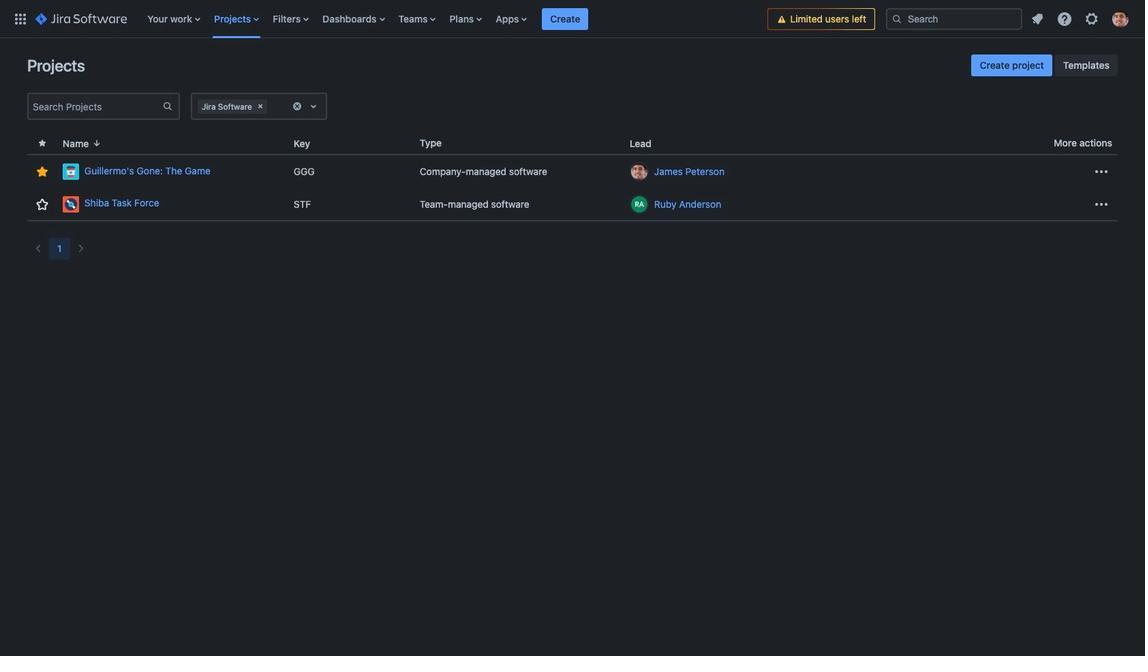 Task type: locate. For each thing, give the bounding box(es) containing it.
banner
[[0, 0, 1146, 38]]

settings image
[[1084, 11, 1101, 27]]

more image
[[1094, 164, 1110, 180]]

jira software image
[[35, 11, 127, 27], [35, 11, 127, 27]]

1 horizontal spatial list
[[1025, 6, 1137, 31]]

list
[[141, 0, 768, 38], [1025, 6, 1137, 31]]

your profile and settings image
[[1113, 11, 1129, 27]]

appswitcher icon image
[[12, 11, 29, 27]]

group
[[972, 55, 1118, 76]]

0 horizontal spatial list
[[141, 0, 768, 38]]

list item
[[542, 0, 589, 38]]

Search Projects text field
[[29, 97, 162, 116]]

star guillermo's gone: the game image
[[34, 164, 50, 180]]

Search field
[[886, 8, 1023, 30]]

search image
[[892, 13, 903, 24]]

None search field
[[886, 8, 1023, 30]]

open image
[[305, 98, 322, 115]]

clear image
[[292, 101, 303, 112]]



Task type: vqa. For each thing, say whether or not it's contained in the screenshot.
Settings Icon
no



Task type: describe. For each thing, give the bounding box(es) containing it.
previous image
[[30, 241, 46, 257]]

Choose Jira products text field
[[270, 100, 273, 113]]

notifications image
[[1030, 11, 1046, 27]]

clear image
[[255, 101, 266, 112]]

next image
[[73, 241, 89, 257]]

more image
[[1094, 196, 1110, 212]]

star shiba task force image
[[34, 196, 50, 212]]

primary element
[[8, 0, 768, 38]]

help image
[[1057, 11, 1073, 27]]



